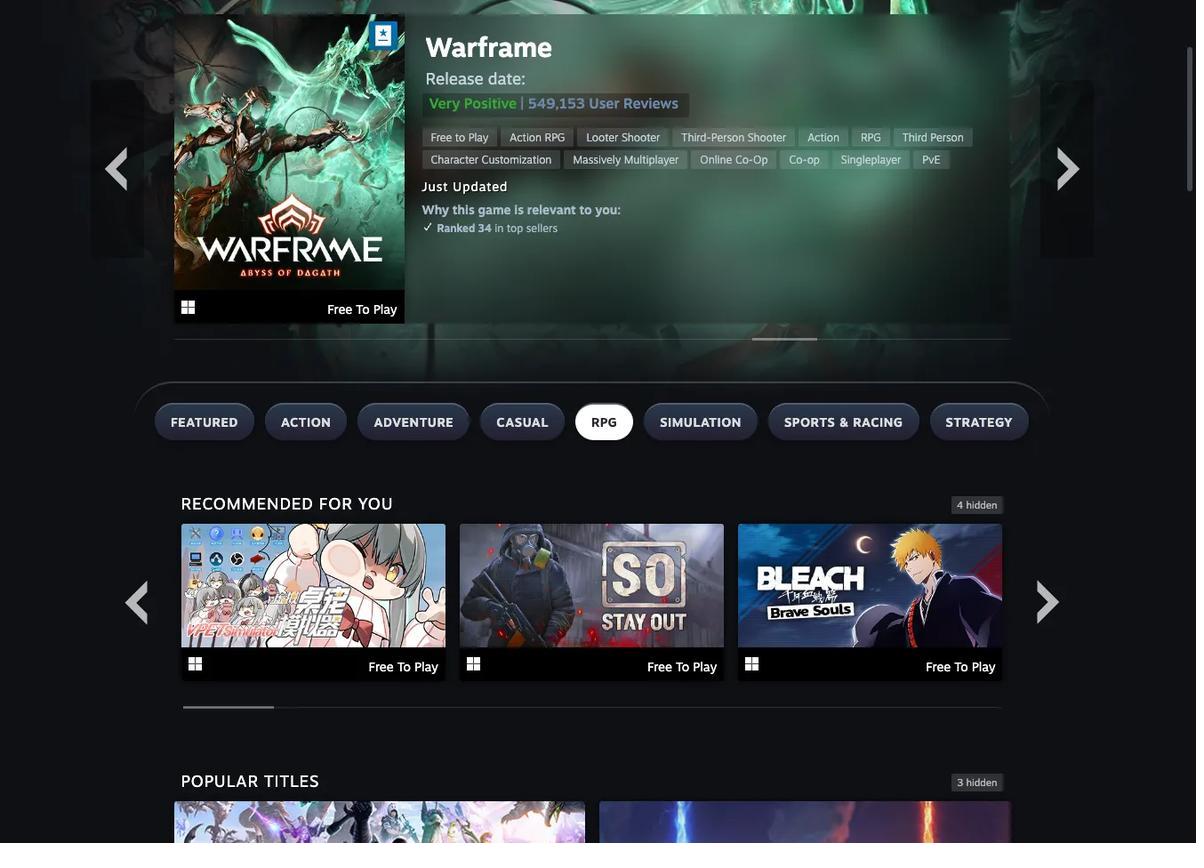 Task type: locate. For each thing, give the bounding box(es) containing it.
0 horizontal spatial to
[[455, 131, 465, 144]]

person up 'online co-op'
[[711, 131, 745, 144]]

action rpg
[[510, 131, 565, 144]]

character customization link
[[422, 150, 561, 169]]

why this game is relevant to you:
[[422, 202, 621, 217]]

1 vertical spatial to
[[579, 202, 592, 217]]

adventure
[[374, 414, 454, 430]]

1 horizontal spatial rpg
[[591, 414, 617, 430]]

action rpg link
[[501, 128, 574, 147]]

0 horizontal spatial shooter
[[622, 131, 660, 144]]

1 horizontal spatial action
[[510, 131, 542, 144]]

looter shooter link
[[578, 128, 669, 147]]

2 co- from the left
[[789, 153, 807, 166]]

action for action link
[[808, 131, 839, 144]]

previous image for the bottommost next image
[[113, 580, 158, 625]]

0 vertical spatial to
[[455, 131, 465, 144]]

racing
[[853, 414, 903, 430]]

rpg down 549,153
[[545, 131, 565, 144]]

sports
[[784, 414, 835, 430]]

play for stay out image
[[693, 659, 717, 674]]

1 horizontal spatial shooter
[[748, 131, 786, 144]]

co-op link
[[780, 150, 829, 169]]

co-
[[735, 153, 753, 166], [789, 153, 807, 166]]

0 horizontal spatial rpg
[[545, 131, 565, 144]]

for
[[319, 494, 353, 513]]

hidden for popular titles
[[966, 776, 997, 789]]

free for stay out image
[[647, 659, 672, 674]]

hidden right 3
[[966, 776, 997, 789]]

0 vertical spatial hidden
[[966, 499, 997, 511]]

2 horizontal spatial action
[[808, 131, 839, 144]]

person inside third person character customization
[[931, 131, 964, 144]]

to up character
[[455, 131, 465, 144]]

relevant
[[527, 202, 576, 217]]

date:
[[488, 68, 526, 88]]

1 vertical spatial previous image
[[113, 580, 158, 625]]

play
[[468, 131, 489, 144], [373, 302, 397, 317], [414, 659, 438, 674], [693, 659, 717, 674], [972, 659, 996, 674]]

stay out image
[[460, 524, 724, 647]]

rpg up singleplayer
[[861, 131, 881, 144]]

1 co- from the left
[[735, 153, 753, 166]]

co- down action link
[[789, 153, 807, 166]]

person
[[711, 131, 745, 144], [931, 131, 964, 144]]

shooter up "op"
[[748, 131, 786, 144]]

massively multiplayer
[[573, 153, 679, 166]]

looter shooter
[[586, 131, 660, 144]]

1 horizontal spatial person
[[931, 131, 964, 144]]

2 person from the left
[[931, 131, 964, 144]]

1 horizontal spatial to
[[579, 202, 592, 217]]

2 hidden from the top
[[966, 776, 997, 789]]

person up pve link
[[931, 131, 964, 144]]

0 horizontal spatial action
[[281, 414, 331, 430]]

featured
[[171, 414, 238, 430]]

hidden right 4
[[966, 499, 997, 511]]

3
[[957, 776, 963, 789]]

action up customization
[[510, 131, 542, 144]]

rpg
[[545, 131, 565, 144], [861, 131, 881, 144], [591, 414, 617, 430]]

1 person from the left
[[711, 131, 745, 144]]

game
[[478, 202, 511, 217]]

play for vpet simulator image
[[414, 659, 438, 674]]

549,153
[[528, 94, 585, 112]]

3 hidden
[[957, 776, 997, 789]]

warframe image
[[174, 14, 404, 290]]

free for bleach brave souls image
[[926, 659, 951, 674]]

free to play link
[[174, 14, 404, 327], [181, 524, 445, 684], [460, 524, 724, 684], [738, 524, 1003, 684]]

to
[[455, 131, 465, 144], [579, 202, 592, 217]]

0 horizontal spatial co-
[[735, 153, 753, 166]]

user
[[589, 94, 620, 112]]

very
[[429, 94, 460, 112]]

free to play for vpet simulator image
[[369, 659, 438, 674]]

action for action rpg
[[510, 131, 542, 144]]

you:
[[595, 202, 621, 217]]

action up 'recommended for you'
[[281, 414, 331, 430]]

online co-op link
[[691, 150, 777, 169]]

0 vertical spatial previous image
[[93, 147, 137, 191]]

to
[[356, 302, 370, 317], [397, 659, 411, 674], [676, 659, 689, 674], [955, 659, 968, 674]]

action
[[510, 131, 542, 144], [808, 131, 839, 144], [281, 414, 331, 430]]

reviews
[[623, 94, 678, 112]]

updated
[[453, 179, 508, 194]]

shooter
[[622, 131, 660, 144], [748, 131, 786, 144]]

in
[[495, 221, 504, 235]]

1 vertical spatial next image
[[1026, 580, 1070, 625]]

1 horizontal spatial co-
[[789, 153, 807, 166]]

positive
[[464, 94, 517, 112]]

&
[[839, 414, 849, 430]]

recommended for you
[[181, 494, 394, 513]]

1 vertical spatial hidden
[[966, 776, 997, 789]]

rpg right casual
[[591, 414, 617, 430]]

online
[[700, 153, 732, 166]]

hidden
[[966, 499, 997, 511], [966, 776, 997, 789]]

co- inside "link"
[[735, 153, 753, 166]]

free
[[431, 131, 452, 144], [327, 302, 352, 317], [369, 659, 394, 674], [647, 659, 672, 674], [926, 659, 951, 674]]

next image
[[1046, 147, 1091, 191], [1026, 580, 1070, 625]]

0 vertical spatial next image
[[1046, 147, 1091, 191]]

dota 2 image
[[599, 801, 1010, 843]]

to left you:
[[579, 202, 592, 217]]

co- down 'third-person shooter' link
[[735, 153, 753, 166]]

free to play
[[327, 302, 397, 317], [369, 659, 438, 674], [647, 659, 717, 674], [926, 659, 996, 674]]

previous image
[[93, 147, 137, 191], [113, 580, 158, 625]]

0 horizontal spatial person
[[711, 131, 745, 144]]

1 hidden from the top
[[966, 499, 997, 511]]

hidden for recommended for you
[[966, 499, 997, 511]]

shooter up multiplayer
[[622, 131, 660, 144]]

op
[[753, 153, 768, 166]]

action up op
[[808, 131, 839, 144]]

third-person shooter
[[682, 131, 786, 144]]



Task type: describe. For each thing, give the bounding box(es) containing it.
rpg inside action rpg link
[[545, 131, 565, 144]]

co-op
[[789, 153, 820, 166]]

pve link
[[914, 150, 949, 169]]

recommended
[[181, 494, 314, 513]]

just updated
[[422, 179, 508, 194]]

singleplayer link
[[832, 150, 910, 169]]

to for vpet simulator image
[[397, 659, 411, 674]]

popular titles
[[181, 771, 320, 791]]

third
[[902, 131, 927, 144]]

massively
[[573, 153, 621, 166]]

warframe
[[426, 30, 552, 63]]

is
[[514, 202, 524, 217]]

free to play
[[431, 131, 489, 144]]

sellers
[[526, 221, 558, 235]]

singleplayer
[[841, 153, 901, 166]]

warframe release date: very positive | 549,153 user reviews
[[426, 30, 678, 112]]

you
[[358, 494, 394, 513]]

sports & racing
[[784, 414, 903, 430]]

bleach brave souls image
[[738, 524, 1003, 647]]

character
[[431, 153, 479, 166]]

strategy
[[946, 414, 1013, 430]]

2 shooter from the left
[[748, 131, 786, 144]]

1 shooter from the left
[[622, 131, 660, 144]]

rpg link
[[852, 128, 890, 147]]

previous image for the topmost next image
[[93, 147, 137, 191]]

op
[[807, 153, 820, 166]]

warframe link
[[426, 30, 689, 63]]

4
[[957, 499, 963, 511]]

ranked
[[437, 221, 475, 235]]

|
[[520, 94, 524, 112]]

free to play for bleach brave souls image
[[926, 659, 996, 674]]

looter
[[586, 131, 618, 144]]

simulation
[[660, 414, 742, 430]]

third-
[[682, 131, 711, 144]]

this
[[452, 202, 475, 217]]

just
[[422, 179, 449, 194]]

free for vpet simulator image
[[369, 659, 394, 674]]

play for bleach brave souls image
[[972, 659, 996, 674]]

vpet simulator image
[[181, 524, 445, 647]]

online co-op
[[700, 153, 768, 166]]

2 horizontal spatial rpg
[[861, 131, 881, 144]]

lost ark image
[[174, 801, 585, 843]]

third-person shooter link
[[673, 128, 795, 147]]

free to play link
[[422, 128, 497, 147]]

third person character customization
[[431, 131, 964, 166]]

why
[[422, 202, 449, 217]]

to for bleach brave souls image
[[955, 659, 968, 674]]

casual
[[497, 414, 549, 430]]

pve
[[923, 153, 941, 166]]

customization
[[482, 153, 552, 166]]

third person link
[[894, 128, 973, 147]]

action link
[[799, 128, 848, 147]]

4 hidden
[[957, 499, 997, 511]]

top
[[507, 221, 523, 235]]

popular
[[181, 771, 259, 791]]

massively multiplayer link
[[564, 150, 688, 169]]

to for stay out image
[[676, 659, 689, 674]]

34
[[478, 221, 492, 235]]

release
[[426, 68, 484, 88]]

multiplayer
[[624, 153, 679, 166]]

ranked 34 in top sellers
[[437, 221, 558, 235]]

titles
[[264, 771, 320, 791]]

free to play for stay out image
[[647, 659, 717, 674]]

person for third-
[[711, 131, 745, 144]]

person for third
[[931, 131, 964, 144]]



Task type: vqa. For each thing, say whether or not it's contained in the screenshot.
STAY OUT 'image'
yes



